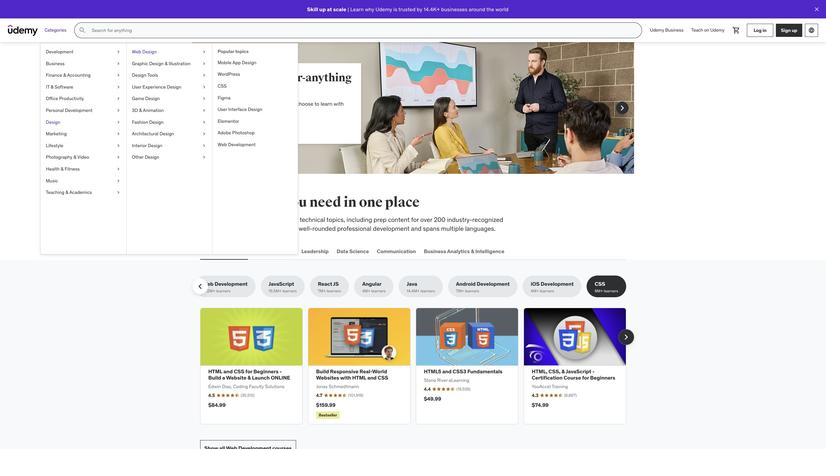 Task type: describe. For each thing, give the bounding box(es) containing it.
xsmall image for interior design
[[202, 143, 207, 149]]

all
[[200, 194, 219, 211]]

java 14.4m+ learners
[[407, 281, 435, 294]]

teach on udemy link
[[688, 22, 729, 38]]

web development for the web development button
[[201, 248, 247, 255]]

supports
[[272, 225, 297, 233]]

software
[[55, 84, 73, 90]]

marketing link
[[41, 128, 126, 140]]

udemy image
[[8, 25, 38, 36]]

at
[[327, 6, 332, 12]]

xsmall image for music
[[116, 178, 121, 184]]

user interface design link
[[212, 104, 298, 116]]

development inside "link"
[[65, 108, 93, 113]]

certification
[[532, 375, 563, 382]]

app
[[233, 60, 241, 66]]

design down figma link
[[248, 107, 262, 113]]

see
[[224, 101, 233, 107]]

xsmall image for architectural design
[[202, 131, 207, 137]]

build for teams
[[224, 71, 252, 85]]

xsmall image for office productivity
[[116, 96, 121, 102]]

languages.
[[465, 225, 496, 233]]

and inside 'build responsive real-world websites with html and css'
[[367, 375, 377, 382]]

next image
[[621, 332, 631, 343]]

4m+ inside the angular 4m+ learners
[[362, 289, 370, 294]]

interface
[[228, 107, 247, 113]]

user for user interface design
[[218, 107, 227, 113]]

communication
[[377, 248, 416, 255]]

learn
[[321, 101, 332, 107]]

critical
[[227, 216, 245, 224]]

business analytics & intelligence
[[424, 248, 504, 255]]

industry-
[[447, 216, 472, 224]]

& inside business analytics & intelligence button
[[471, 248, 474, 255]]

by
[[417, 6, 422, 12]]

business link
[[41, 58, 126, 70]]

learners inside java 14.4m+ learners
[[421, 289, 435, 294]]

xsmall image for finance & accounting
[[116, 72, 121, 79]]

and inside "html and css for beginners - build a website & launch online"
[[223, 369, 233, 375]]

data science
[[337, 248, 369, 255]]

design down the "graphic"
[[132, 72, 146, 78]]

graphic design & illustration link
[[127, 58, 212, 70]]

academics
[[69, 190, 92, 196]]

categories
[[45, 27, 66, 33]]

xsmall image for design
[[116, 119, 121, 126]]

xsmall image for business
[[116, 61, 121, 67]]

it & software
[[46, 84, 73, 90]]

xsmall image for it & software
[[116, 84, 121, 90]]

web for web development link
[[218, 142, 227, 148]]

learners inside css 9m+ learners
[[604, 289, 618, 294]]

xsmall image for personal development
[[116, 108, 121, 114]]

web design
[[132, 49, 157, 55]]

css inside 'build responsive real-world websites with html and css'
[[378, 375, 388, 382]]

web design link
[[127, 46, 212, 58]]

adobe
[[218, 130, 231, 136]]

build for websites
[[316, 369, 329, 375]]

covering
[[200, 216, 225, 224]]

200
[[434, 216, 446, 224]]

including
[[347, 216, 372, 224]]

need
[[310, 194, 341, 211]]

design down animation
[[149, 119, 164, 125]]

fashion
[[132, 119, 148, 125]]

spans
[[423, 225, 440, 233]]

15.5m+
[[269, 289, 281, 294]]

html, css, & javascript - certification course for beginners
[[532, 369, 615, 382]]

learn
[[350, 6, 364, 12]]

design down fashion design link
[[160, 131, 174, 137]]

interior
[[132, 143, 147, 149]]

3d & animation
[[132, 108, 164, 113]]

shopping cart with 0 items image
[[733, 26, 740, 34]]

& inside "html and css for beginners - build a website & launch online"
[[247, 375, 251, 382]]

popular
[[218, 48, 234, 54]]

3d & animation link
[[127, 105, 212, 117]]

previous image
[[199, 103, 209, 113]]

it certifications
[[254, 248, 294, 255]]

ios development 4m+ learners
[[531, 281, 574, 294]]

business for business analytics & intelligence
[[424, 248, 446, 255]]

health & fitness link
[[41, 164, 126, 175]]

video
[[77, 154, 89, 160]]

beginners inside "html and css for beginners - build a website & launch online"
[[253, 369, 279, 375]]

analytics
[[447, 248, 470, 255]]

- inside "html and css for beginners - build a website & launch online"
[[280, 369, 282, 375]]

html inside "html and css for beginners - build a website & launch online"
[[208, 369, 222, 375]]

on
[[704, 27, 709, 33]]

& inside 3d & animation link
[[139, 108, 142, 113]]

recognized
[[472, 216, 503, 224]]

up for sign
[[792, 27, 797, 33]]

a inside "html and css for beginners - build a website & launch online"
[[222, 375, 225, 382]]

office productivity
[[46, 96, 84, 102]]

4m+ inside ios development 4m+ learners
[[531, 289, 539, 294]]

interior design
[[132, 143, 162, 149]]

with inside 'build responsive real-world websites with html and css'
[[340, 375, 351, 382]]

other design link
[[127, 152, 212, 164]]

well-
[[299, 225, 312, 233]]

organizations
[[263, 101, 295, 107]]

topics,
[[327, 216, 345, 224]]

other
[[132, 154, 144, 160]]

html inside 'build responsive real-world websites with html and css'
[[352, 375, 366, 382]]

0 horizontal spatial the
[[222, 194, 243, 211]]

html, css, & javascript - certification course for beginners link
[[532, 369, 615, 382]]

covering critical workplace skills to technical topics, including prep content for over 200 industry-recognized certifications, our catalog supports well-rounded professional development and spans multiple languages.
[[200, 216, 503, 233]]

xsmall image for development
[[116, 49, 121, 55]]

html5 and css3 fundamentals
[[424, 369, 502, 375]]

in inside log in link
[[763, 27, 767, 33]]

music link
[[41, 175, 126, 187]]

ready-
[[254, 71, 287, 85]]

css3
[[453, 369, 466, 375]]

css inside "html and css for beginners - build a website & launch online"
[[234, 369, 244, 375]]

topic filters element
[[192, 276, 626, 298]]

lifestyle link
[[41, 140, 126, 152]]

html,
[[532, 369, 547, 375]]

it for it certifications
[[254, 248, 259, 255]]

javascript inside html, css, & javascript - certification course for beginners
[[566, 369, 591, 375]]

for inside html, css, & javascript - certification course for beginners
[[582, 375, 589, 382]]

to inside build ready-for-anything teams see why leading organizations choose to learn with udemy business.
[[315, 101, 319, 107]]

websites
[[316, 375, 339, 382]]

all the skills you need in one place
[[200, 194, 420, 211]]

xsmall image for health & fitness
[[116, 166, 121, 173]]

xsmall image for web design
[[202, 49, 207, 55]]

design up the "graphic"
[[142, 49, 157, 55]]

7m+ for react js
[[318, 289, 326, 294]]

udemy business link
[[646, 22, 688, 38]]

angular
[[362, 281, 382, 288]]

trusted
[[398, 6, 416, 12]]

content
[[388, 216, 410, 224]]

intelligence
[[475, 248, 504, 255]]

wordpress
[[218, 71, 240, 77]]

development inside "web development 12.2m+ learners"
[[215, 281, 248, 288]]

popular topics
[[218, 48, 249, 54]]

sign
[[781, 27, 791, 33]]

& inside 'graphic design & illustration' link
[[165, 61, 168, 66]]

business for business
[[46, 61, 65, 66]]

graphic design & illustration
[[132, 61, 191, 66]]

learners inside "android development 7m+ learners"
[[465, 289, 479, 294]]

real-
[[360, 369, 372, 375]]

multiple
[[441, 225, 464, 233]]

log in link
[[747, 24, 773, 37]]



Task type: locate. For each thing, give the bounding box(es) containing it.
architectural
[[132, 131, 158, 137]]

xsmall image inside music link
[[116, 178, 121, 184]]

xsmall image inside the lifestyle "link"
[[116, 143, 121, 149]]

web design element
[[212, 44, 298, 255]]

xsmall image for user experience design
[[202, 84, 207, 90]]

0 vertical spatial up
[[319, 6, 326, 12]]

xsmall image inside 'graphic design & illustration' link
[[202, 61, 207, 67]]

xsmall image inside development 'link'
[[116, 49, 121, 55]]

build down mobile app design
[[224, 71, 252, 85]]

css link
[[212, 80, 298, 92]]

place
[[385, 194, 420, 211]]

0 horizontal spatial in
[[344, 194, 357, 211]]

design down design tools link
[[167, 84, 181, 90]]

& inside photography & video link
[[73, 154, 76, 160]]

0 vertical spatial business
[[665, 27, 684, 33]]

1 horizontal spatial to
[[315, 101, 319, 107]]

xsmall image for teaching & academics
[[116, 190, 121, 196]]

why for |
[[365, 6, 374, 12]]

& right 'css,'
[[562, 369, 565, 375]]

0 vertical spatial carousel element
[[192, 42, 634, 174]]

next image
[[617, 103, 627, 113]]

1 vertical spatial web development
[[201, 248, 247, 255]]

topics
[[235, 48, 249, 54]]

development
[[46, 49, 73, 55], [65, 108, 93, 113], [228, 142, 256, 148], [214, 248, 247, 255], [215, 281, 248, 288], [477, 281, 510, 288], [541, 281, 574, 288]]

music
[[46, 178, 58, 184]]

1 horizontal spatial html
[[352, 375, 366, 382]]

7m+ inside "android development 7m+ learners"
[[456, 289, 464, 294]]

communication button
[[376, 244, 417, 260]]

beginners right course
[[590, 375, 615, 382]]

up right sign at the right of the page
[[792, 27, 797, 33]]

4m+ down ios
[[531, 289, 539, 294]]

& up office
[[51, 84, 54, 90]]

illustration
[[169, 61, 191, 66]]

it for it & software
[[46, 84, 50, 90]]

0 horizontal spatial javascript
[[269, 281, 294, 288]]

with right websites
[[340, 375, 351, 382]]

business up finance
[[46, 61, 65, 66]]

elementor link
[[212, 116, 298, 127]]

up for skill
[[319, 6, 326, 12]]

7m+
[[318, 289, 326, 294], [456, 289, 464, 294]]

8 learners from the left
[[604, 289, 618, 294]]

request a demo
[[228, 125, 267, 131]]

skills up workplace on the top left
[[245, 194, 281, 211]]

to left "learn"
[[315, 101, 319, 107]]

javascript inside javascript 15.5m+ learners
[[269, 281, 294, 288]]

web inside "web development 12.2m+ learners"
[[202, 281, 214, 288]]

development down categories dropdown button
[[46, 49, 73, 55]]

game design
[[132, 96, 160, 102]]

web development for web development link
[[218, 142, 256, 148]]

2 horizontal spatial build
[[316, 369, 329, 375]]

personal development
[[46, 108, 93, 113]]

1 vertical spatial it
[[254, 248, 259, 255]]

business left teach
[[665, 27, 684, 33]]

to
[[315, 101, 319, 107], [293, 216, 298, 224]]

xsmall image for design tools
[[202, 72, 207, 79]]

leadership button
[[300, 244, 330, 260]]

choose a language image
[[808, 27, 815, 34]]

xsmall image inside architectural design link
[[202, 131, 207, 137]]

& right health
[[61, 166, 63, 172]]

android
[[456, 281, 476, 288]]

build inside "html and css for beginners - build a website & launch online"
[[208, 375, 221, 382]]

why right see
[[234, 101, 244, 107]]

development down certifications,
[[214, 248, 247, 255]]

in
[[763, 27, 767, 33], [344, 194, 357, 211]]

design down interior design
[[145, 154, 159, 160]]

development inside ios development 4m+ learners
[[541, 281, 574, 288]]

7m+ for android development
[[456, 289, 464, 294]]

xsmall image inside the personal development "link"
[[116, 108, 121, 114]]

0 horizontal spatial 7m+
[[318, 289, 326, 294]]

design up tools
[[149, 61, 164, 66]]

submit search image
[[79, 26, 87, 34]]

0 vertical spatial web development
[[218, 142, 256, 148]]

teaching & academics link
[[41, 187, 126, 199]]

0 horizontal spatial to
[[293, 216, 298, 224]]

js
[[333, 281, 339, 288]]

1 vertical spatial the
[[222, 194, 243, 211]]

1 horizontal spatial a
[[249, 125, 252, 131]]

for right course
[[582, 375, 589, 382]]

development inside "android development 7m+ learners"
[[477, 281, 510, 288]]

it up office
[[46, 84, 50, 90]]

xsmall image
[[202, 49, 207, 55], [202, 61, 207, 67], [116, 84, 121, 90], [202, 84, 207, 90], [116, 96, 121, 102], [116, 108, 121, 114], [202, 119, 207, 126], [202, 143, 207, 149], [116, 166, 121, 173]]

workplace
[[247, 216, 276, 224]]

1 4m+ from the left
[[362, 289, 370, 294]]

development right ios
[[541, 281, 574, 288]]

xsmall image inside other design link
[[202, 154, 207, 161]]

and
[[411, 225, 422, 233], [223, 369, 233, 375], [442, 369, 452, 375], [367, 375, 377, 382]]

0 horizontal spatial 4m+
[[362, 289, 370, 294]]

skills up supports
[[277, 216, 291, 224]]

interior design link
[[127, 140, 212, 152]]

& right finance
[[63, 72, 66, 78]]

photography & video link
[[41, 152, 126, 164]]

xsmall image inside health & fitness link
[[116, 166, 121, 173]]

web up 12.2m+
[[202, 281, 214, 288]]

teaching & academics
[[46, 190, 92, 196]]

2 vertical spatial business
[[424, 248, 446, 255]]

it certifications button
[[253, 244, 295, 260]]

0 horizontal spatial user
[[132, 84, 141, 90]]

xsmall image for lifestyle
[[116, 143, 121, 149]]

web down adobe
[[218, 142, 227, 148]]

0 vertical spatial skills
[[245, 194, 281, 211]]

& inside the "teaching & academics" link
[[65, 190, 68, 196]]

learners inside javascript 15.5m+ learners
[[282, 289, 297, 294]]

you
[[283, 194, 307, 211]]

- right launch
[[280, 369, 282, 375]]

& down web design link
[[165, 61, 168, 66]]

0 vertical spatial with
[[334, 101, 344, 107]]

& right 3d
[[139, 108, 142, 113]]

& inside the it & software link
[[51, 84, 54, 90]]

learners inside "web development 12.2m+ learners"
[[216, 289, 231, 294]]

& right analytics
[[471, 248, 474, 255]]

0 horizontal spatial up
[[319, 6, 326, 12]]

xsmall image inside business link
[[116, 61, 121, 67]]

1 vertical spatial up
[[792, 27, 797, 33]]

with inside build ready-for-anything teams see why leading organizations choose to learn with udemy business.
[[334, 101, 344, 107]]

1 vertical spatial skills
[[277, 216, 291, 224]]

xsmall image inside marketing link
[[116, 131, 121, 137]]

xsmall image for game design
[[202, 96, 207, 102]]

1 horizontal spatial user
[[218, 107, 227, 113]]

user experience design
[[132, 84, 181, 90]]

1 7m+ from the left
[[318, 289, 326, 294]]

1 horizontal spatial build
[[224, 71, 252, 85]]

css left launch
[[234, 369, 244, 375]]

css,
[[549, 369, 561, 375]]

1 horizontal spatial up
[[792, 27, 797, 33]]

game design link
[[127, 93, 212, 105]]

javascript up "15.5m+"
[[269, 281, 294, 288]]

0 vertical spatial a
[[249, 125, 252, 131]]

9m+
[[595, 289, 603, 294]]

0 horizontal spatial build
[[208, 375, 221, 382]]

1 - from the left
[[280, 369, 282, 375]]

figma link
[[212, 92, 298, 104]]

design right app
[[242, 60, 256, 66]]

development down office productivity link
[[65, 108, 93, 113]]

our
[[240, 225, 249, 233]]

sign up
[[781, 27, 797, 33]]

design link
[[41, 117, 126, 128]]

learners inside react js 7m+ learners
[[327, 289, 341, 294]]

course
[[564, 375, 581, 382]]

0 vertical spatial the
[[487, 6, 494, 12]]

mobile app design
[[218, 60, 256, 66]]

0 horizontal spatial why
[[234, 101, 244, 107]]

the left world
[[487, 6, 494, 12]]

1 vertical spatial javascript
[[566, 369, 591, 375]]

game
[[132, 96, 144, 102]]

html left world at the bottom of page
[[352, 375, 366, 382]]

the up the critical
[[222, 194, 243, 211]]

development link
[[41, 46, 126, 58]]

udemy inside udemy business link
[[650, 27, 664, 33]]

anything
[[306, 71, 352, 85]]

& inside 'finance & accounting' link
[[63, 72, 66, 78]]

2 7m+ from the left
[[456, 289, 464, 294]]

for inside 'covering critical workplace skills to technical topics, including prep content for over 200 industry-recognized certifications, our catalog supports well-rounded professional development and spans multiple languages.'
[[411, 216, 419, 224]]

to inside 'covering critical workplace skills to technical topics, including prep content for over 200 industry-recognized certifications, our catalog supports well-rounded professional development and spans multiple languages.'
[[293, 216, 298, 224]]

0 vertical spatial in
[[763, 27, 767, 33]]

1 horizontal spatial it
[[254, 248, 259, 255]]

web development inside button
[[201, 248, 247, 255]]

carousel element containing html and css for beginners - build a website & launch online
[[200, 308, 634, 425]]

0 vertical spatial why
[[365, 6, 374, 12]]

web inside button
[[201, 248, 213, 255]]

design down personal
[[46, 119, 60, 125]]

0 vertical spatial javascript
[[269, 281, 294, 288]]

one
[[359, 194, 383, 211]]

xsmall image inside game design link
[[202, 96, 207, 102]]

1 horizontal spatial in
[[763, 27, 767, 33]]

css inside web design element
[[218, 83, 227, 89]]

up
[[319, 6, 326, 12], [792, 27, 797, 33]]

1 horizontal spatial beginners
[[590, 375, 615, 382]]

and inside 'covering critical workplace skills to technical topics, including prep content for over 200 industry-recognized certifications, our catalog supports well-rounded professional development and spans multiple languages.'
[[411, 225, 422, 233]]

a
[[249, 125, 252, 131], [222, 375, 225, 382]]

xsmall image for graphic design & illustration
[[202, 61, 207, 67]]

science
[[349, 248, 369, 255]]

1 vertical spatial user
[[218, 107, 227, 113]]

the
[[487, 6, 494, 12], [222, 194, 243, 211]]

development right "android"
[[477, 281, 510, 288]]

it
[[46, 84, 50, 90], [254, 248, 259, 255]]

0 horizontal spatial business
[[46, 61, 65, 66]]

world
[[372, 369, 387, 375]]

development
[[373, 225, 410, 233]]

2 - from the left
[[592, 369, 595, 375]]

web development down certifications,
[[201, 248, 247, 255]]

for inside "html and css for beginners - build a website & launch online"
[[245, 369, 252, 375]]

0 vertical spatial to
[[315, 101, 319, 107]]

& left video at the top of page
[[73, 154, 76, 160]]

xsmall image inside the it & software link
[[116, 84, 121, 90]]

7 learners from the left
[[540, 289, 554, 294]]

css up 9m+ at the right bottom of page
[[595, 281, 605, 288]]

development up 12.2m+
[[215, 281, 248, 288]]

for left over
[[411, 216, 419, 224]]

xsmall image inside user experience design link
[[202, 84, 207, 90]]

css inside css 9m+ learners
[[595, 281, 605, 288]]

0 horizontal spatial a
[[222, 375, 225, 382]]

udemy business
[[650, 27, 684, 33]]

5 learners from the left
[[421, 289, 435, 294]]

1 horizontal spatial javascript
[[566, 369, 591, 375]]

1 horizontal spatial the
[[487, 6, 494, 12]]

1 vertical spatial why
[[234, 101, 244, 107]]

design tools link
[[127, 70, 212, 81]]

build left responsive
[[316, 369, 329, 375]]

skills
[[245, 194, 281, 211], [277, 216, 291, 224]]

& inside health & fitness link
[[61, 166, 63, 172]]

business down spans
[[424, 248, 446, 255]]

7m+ down react
[[318, 289, 326, 294]]

4 learners from the left
[[371, 289, 386, 294]]

business inside button
[[424, 248, 446, 255]]

teaching
[[46, 190, 64, 196]]

& inside html, css, & javascript - certification course for beginners
[[562, 369, 565, 375]]

rounded
[[312, 225, 336, 233]]

xsmall image inside photography & video link
[[116, 154, 121, 161]]

learners inside ios development 4m+ learners
[[540, 289, 554, 294]]

1 vertical spatial business
[[46, 61, 65, 66]]

xsmall image for fashion design
[[202, 119, 207, 126]]

xsmall image inside 3d & animation link
[[202, 108, 207, 114]]

user up the game
[[132, 84, 141, 90]]

xsmall image inside design tools link
[[202, 72, 207, 79]]

xsmall image inside the "teaching & academics" link
[[116, 190, 121, 196]]

carousel element
[[192, 42, 634, 174], [200, 308, 634, 425]]

& left launch
[[247, 375, 251, 382]]

xsmall image for photography & video
[[116, 154, 121, 161]]

0 horizontal spatial it
[[46, 84, 50, 90]]

1 vertical spatial a
[[222, 375, 225, 382]]

build responsive real-world websites with html and css link
[[316, 369, 388, 382]]

development down photoshop
[[228, 142, 256, 148]]

javascript right 'css,'
[[566, 369, 591, 375]]

beginners right website
[[253, 369, 279, 375]]

why inside build ready-for-anything teams see why leading organizations choose to learn with udemy business.
[[234, 101, 244, 107]]

udemy inside build ready-for-anything teams see why leading organizations choose to learn with udemy business.
[[224, 108, 240, 115]]

build inside 'build responsive real-world websites with html and css'
[[316, 369, 329, 375]]

tools
[[147, 72, 158, 78]]

0 vertical spatial user
[[132, 84, 141, 90]]

1 vertical spatial with
[[340, 375, 351, 382]]

web development down adobe photoshop
[[218, 142, 256, 148]]

in up 'including' at the top of page
[[344, 194, 357, 211]]

learners inside the angular 4m+ learners
[[371, 289, 386, 294]]

it left 'certifications'
[[254, 248, 259, 255]]

xsmall image inside fashion design link
[[202, 119, 207, 126]]

2 learners from the left
[[282, 289, 297, 294]]

development inside button
[[214, 248, 247, 255]]

development inside web design element
[[228, 142, 256, 148]]

0 horizontal spatial -
[[280, 369, 282, 375]]

fitness
[[65, 166, 80, 172]]

with
[[334, 101, 344, 107], [340, 375, 351, 382]]

html
[[208, 369, 222, 375], [352, 375, 366, 382]]

css up figma
[[218, 83, 227, 89]]

2 horizontal spatial business
[[665, 27, 684, 33]]

why right learn
[[365, 6, 374, 12]]

previous image
[[195, 282, 205, 292]]

carousel element containing build ready-for-anything teams
[[192, 42, 634, 174]]

java
[[407, 281, 417, 288]]

0 horizontal spatial html
[[208, 369, 222, 375]]

web development 12.2m+ learners
[[202, 281, 248, 294]]

user for user experience design
[[132, 84, 141, 90]]

udemy inside teach on udemy link
[[710, 27, 725, 33]]

1 horizontal spatial business
[[424, 248, 446, 255]]

for
[[411, 216, 419, 224], [245, 369, 252, 375], [582, 375, 589, 382]]

request
[[228, 125, 248, 131]]

build inside build ready-for-anything teams see why leading organizations choose to learn with udemy business.
[[224, 71, 252, 85]]

7m+ down "android"
[[456, 289, 464, 294]]

xsmall image
[[116, 49, 121, 55], [116, 61, 121, 67], [116, 72, 121, 79], [202, 72, 207, 79], [202, 96, 207, 102], [202, 108, 207, 114], [116, 119, 121, 126], [116, 131, 121, 137], [202, 131, 207, 137], [116, 143, 121, 149], [116, 154, 121, 161], [202, 154, 207, 161], [116, 178, 121, 184], [116, 190, 121, 196]]

skills inside 'covering critical workplace skills to technical topics, including prep content for over 200 industry-recognized certifications, our catalog supports well-rounded professional development and spans multiple languages.'
[[277, 216, 291, 224]]

web for the web development button
[[201, 248, 213, 255]]

xsmall image inside web design link
[[202, 49, 207, 55]]

it inside button
[[254, 248, 259, 255]]

1 horizontal spatial -
[[592, 369, 595, 375]]

xsmall image inside interior design link
[[202, 143, 207, 149]]

design inside 'link'
[[46, 119, 60, 125]]

3d
[[132, 108, 138, 113]]

xsmall image for 3d & animation
[[202, 108, 207, 114]]

technical
[[300, 216, 325, 224]]

responsive
[[330, 369, 358, 375]]

0 vertical spatial it
[[46, 84, 50, 90]]

& right teaching
[[65, 190, 68, 196]]

for left online
[[245, 369, 252, 375]]

xsmall image inside design 'link'
[[116, 119, 121, 126]]

user inside web design element
[[218, 107, 227, 113]]

web down certifications,
[[201, 248, 213, 255]]

1 vertical spatial in
[[344, 194, 357, 211]]

0 horizontal spatial for
[[245, 369, 252, 375]]

2 4m+ from the left
[[531, 289, 539, 294]]

design up animation
[[145, 96, 160, 102]]

to up supports
[[293, 216, 298, 224]]

6 learners from the left
[[465, 289, 479, 294]]

health
[[46, 166, 60, 172]]

choose
[[296, 101, 313, 107]]

skill
[[307, 6, 318, 12]]

sign up link
[[776, 24, 802, 37]]

4m+ down angular
[[362, 289, 370, 294]]

with right "learn"
[[334, 101, 344, 107]]

wordpress link
[[212, 69, 298, 80]]

skill up at scale | learn why udemy is trusted by 14.4k+ businesses around the world
[[307, 6, 509, 12]]

close image
[[814, 6, 820, 13]]

- inside html, css, & javascript - certification course for beginners
[[592, 369, 595, 375]]

user down figma
[[218, 107, 227, 113]]

xsmall image inside 'finance & accounting' link
[[116, 72, 121, 79]]

build left website
[[208, 375, 221, 382]]

photography
[[46, 154, 72, 160]]

1 vertical spatial carousel element
[[200, 308, 634, 425]]

in right log
[[763, 27, 767, 33]]

xsmall image for marketing
[[116, 131, 121, 137]]

web development inside web design element
[[218, 142, 256, 148]]

html and css for beginners - build a website & launch online
[[208, 369, 290, 382]]

7m+ inside react js 7m+ learners
[[318, 289, 326, 294]]

1 horizontal spatial 4m+
[[531, 289, 539, 294]]

Search for anything text field
[[90, 25, 634, 36]]

0 horizontal spatial beginners
[[253, 369, 279, 375]]

figma
[[218, 95, 230, 101]]

1 horizontal spatial for
[[411, 216, 419, 224]]

- right course
[[592, 369, 595, 375]]

1 horizontal spatial why
[[365, 6, 374, 12]]

productivity
[[59, 96, 84, 102]]

html left website
[[208, 369, 222, 375]]

adobe photoshop
[[218, 130, 255, 136]]

categories button
[[41, 22, 70, 38]]

beginners inside html, css, & javascript - certification course for beginners
[[590, 375, 615, 382]]

why for teams
[[234, 101, 244, 107]]

certifications
[[260, 248, 294, 255]]

web up the "graphic"
[[132, 49, 141, 55]]

css right real-
[[378, 375, 388, 382]]

leadership
[[301, 248, 329, 255]]

xsmall image for other design
[[202, 154, 207, 161]]

2 horizontal spatial for
[[582, 375, 589, 382]]

web for web design link
[[132, 49, 141, 55]]

mobile app design link
[[212, 57, 298, 69]]

1 horizontal spatial 7m+
[[456, 289, 464, 294]]

up left "at"
[[319, 6, 326, 12]]

business analytics & intelligence button
[[423, 244, 506, 260]]

1 learners from the left
[[216, 289, 231, 294]]

1 vertical spatial to
[[293, 216, 298, 224]]

certifications,
[[200, 225, 238, 233]]

design down architectural design
[[148, 143, 162, 149]]

xsmall image inside office productivity link
[[116, 96, 121, 102]]

mobile
[[218, 60, 232, 66]]

3 learners from the left
[[327, 289, 341, 294]]

development inside 'link'
[[46, 49, 73, 55]]



Task type: vqa. For each thing, say whether or not it's contained in the screenshot.
'Terms Privacy policy Do not sell or share my personal information Sitemap Accessibility statement'
no



